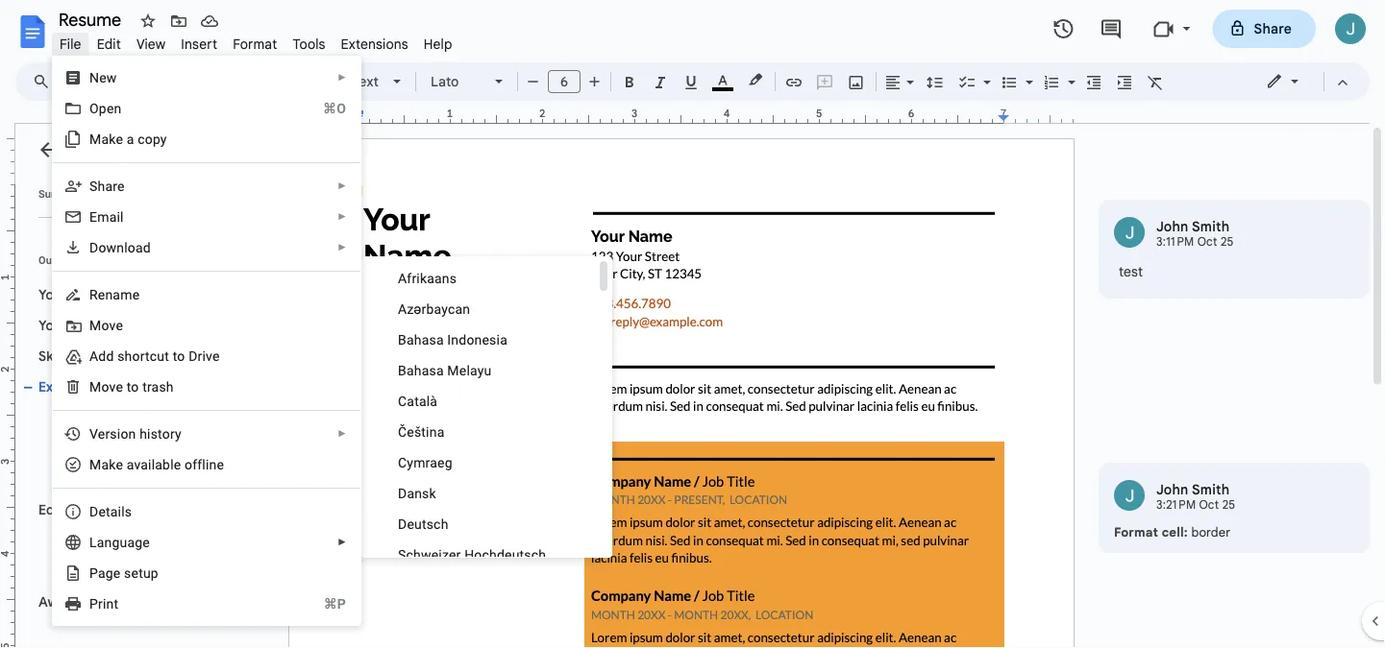 Task type: describe. For each thing, give the bounding box(es) containing it.
border
[[1191, 525, 1231, 540]]

outline heading
[[15, 253, 261, 280]]

3:21 pm
[[1157, 498, 1196, 513]]

add
[[89, 348, 114, 364]]

o
[[89, 100, 99, 116]]

skills
[[38, 348, 71, 365]]

Rename text field
[[52, 8, 133, 31]]

2 title from the top
[[191, 441, 219, 457]]

2 school from the top
[[54, 564, 96, 580]]

k
[[109, 457, 116, 473]]

trash
[[142, 379, 174, 395]]

► for anguage
[[338, 537, 347, 548]]

deutsch
[[398, 517, 449, 533]]

help
[[424, 36, 452, 52]]

2 your name from the top
[[38, 317, 109, 334]]

/ right the g
[[140, 564, 145, 580]]

istory
[[147, 426, 181, 442]]

l
[[89, 535, 97, 551]]

shortcut
[[117, 348, 169, 364]]

align & indent image
[[883, 68, 905, 95]]

insert image image
[[846, 68, 868, 95]]

version
[[89, 426, 136, 442]]

p
[[89, 597, 98, 612]]

version history h element
[[89, 426, 187, 442]]

h
[[140, 426, 147, 442]]

e for g
[[113, 566, 121, 582]]

styles list. normal text selected. option
[[305, 68, 382, 95]]

n
[[89, 70, 99, 86]]

john smith image for john smith 3:21 pm oct 25
[[1114, 481, 1145, 511]]

share s element
[[89, 178, 130, 194]]

insert
[[181, 36, 217, 52]]

pa g e setup
[[89, 566, 159, 582]]

normal text
[[305, 73, 379, 90]]

text
[[354, 73, 379, 90]]

g
[[106, 566, 113, 582]]

3 company name / job title from the top
[[54, 472, 219, 487]]

2 school name / degree from the top
[[54, 564, 192, 580]]

add shortcut to drive
[[89, 348, 220, 364]]

bahasa for bahasa melayu
[[398, 363, 444, 379]]

e
[[89, 209, 97, 225]]

s hare
[[89, 178, 125, 194]]

azərbaycan
[[398, 301, 470, 317]]

lato
[[431, 73, 459, 90]]

numbered list menu image
[[1063, 69, 1076, 76]]

john smith 3:21 pm oct 25
[[1157, 482, 1236, 513]]

john for john smith 3:11 pm oct 25
[[1157, 218, 1189, 235]]

2 degree from the top
[[149, 564, 192, 580]]

e mail
[[89, 209, 124, 225]]

t
[[127, 379, 131, 395]]

cymraeg
[[398, 455, 453, 471]]

d
[[89, 240, 98, 256]]

► for hare
[[338, 181, 347, 192]]

⌘p
[[324, 597, 346, 612]]

► for mail
[[338, 211, 347, 223]]

extensions menu item
[[333, 33, 416, 55]]

move m element
[[89, 318, 129, 334]]

setup
[[124, 566, 159, 582]]

Menus field
[[24, 68, 66, 95]]

o
[[131, 379, 139, 395]]

format menu item
[[225, 33, 285, 55]]

smith for john smith 3:11 pm oct 25
[[1192, 218, 1230, 235]]

5 ► from the top
[[338, 429, 347, 440]]

Font size field
[[548, 70, 588, 94]]

smith for john smith 3:21 pm oct 25
[[1192, 482, 1230, 498]]

čeština
[[398, 424, 445, 440]]

format cell: border
[[1114, 525, 1231, 540]]

hare
[[98, 178, 125, 194]]

⌘o
[[323, 100, 346, 116]]

available
[[127, 457, 181, 473]]

move t o trash
[[89, 379, 174, 395]]

⌘o element
[[300, 99, 346, 118]]

rint
[[98, 597, 119, 612]]

3 company from the top
[[54, 472, 112, 487]]

bahasa for bahasa indonesia
[[398, 332, 444, 348]]

details b element
[[89, 504, 138, 520]]

hochdeutsch
[[464, 547, 546, 563]]

format for format
[[233, 36, 277, 52]]

r
[[89, 287, 98, 303]]

menu containing afrikaans
[[361, 257, 612, 571]]

details
[[89, 504, 132, 520]]

offline
[[185, 457, 224, 473]]

mode and view toolbar
[[1252, 62, 1358, 101]]

cell:
[[1162, 525, 1188, 540]]

r ename
[[89, 287, 140, 303]]

menu bar banner
[[0, 0, 1385, 649]]

move
[[89, 379, 123, 395]]

top margin image
[[0, 139, 14, 190]]

a
[[127, 131, 134, 147]]

help menu item
[[416, 33, 460, 55]]

3:11 pm
[[1157, 235, 1195, 249]]

to
[[173, 348, 185, 364]]

c
[[138, 131, 145, 147]]

normal
[[305, 73, 350, 90]]

open o element
[[89, 100, 127, 116]]

1 company name / job title from the top
[[54, 410, 219, 426]]

1 title from the top
[[191, 410, 219, 426]]

left margin image
[[289, 109, 363, 123]]

/ up istory on the bottom of the page
[[156, 410, 161, 426]]

education
[[38, 502, 103, 519]]

/ up make available offline k 'element'
[[156, 441, 161, 457]]

► for ew
[[338, 72, 347, 83]]

anguage
[[97, 535, 150, 551]]

ma
[[89, 457, 109, 473]]

► for ownload
[[338, 242, 347, 253]]

dansk
[[398, 486, 436, 502]]

oct for john smith 3:21 pm oct 25
[[1199, 498, 1219, 513]]

1 school from the top
[[54, 533, 96, 549]]

page setup g element
[[89, 566, 164, 582]]

line & paragraph spacing image
[[924, 68, 946, 95]]

afrikaans
[[398, 271, 457, 286]]



Task type: locate. For each thing, give the bounding box(es) containing it.
0 vertical spatial oct
[[1198, 235, 1218, 249]]

1 degree from the top
[[149, 533, 192, 549]]

0 vertical spatial bahasa
[[398, 332, 444, 348]]

3 ► from the top
[[338, 211, 347, 223]]

mail
[[97, 209, 124, 225]]

0 vertical spatial your name
[[38, 286, 109, 303]]

list inside application
[[1099, 200, 1370, 554]]

test
[[1119, 263, 1143, 280]]

2 john from the top
[[1157, 482, 1189, 498]]

ma k e available offline
[[89, 457, 224, 473]]

1 bahasa from the top
[[398, 332, 444, 348]]

john smith 3:11 pm oct 25
[[1157, 218, 1234, 249]]

view
[[136, 36, 166, 52]]

add shortcut to drive , element
[[89, 348, 225, 364]]

format inside menu item
[[233, 36, 277, 52]]

make
[[89, 131, 123, 147]]

job
[[165, 410, 188, 426], [165, 441, 188, 457], [165, 472, 188, 487]]

company down experience
[[54, 410, 112, 426]]

tools menu item
[[285, 33, 333, 55]]

2 your from the top
[[38, 317, 68, 334]]

n ew
[[89, 70, 117, 86]]

ew
[[99, 70, 117, 86]]

0 vertical spatial format
[[233, 36, 277, 52]]

highlight color image
[[745, 68, 766, 91]]

name
[[71, 286, 109, 303], [71, 317, 109, 334], [116, 410, 152, 426], [116, 441, 152, 457], [116, 472, 152, 487], [100, 533, 136, 549], [100, 564, 136, 580]]

25 for john smith 3:11 pm oct 25
[[1221, 235, 1234, 249]]

1 school name / degree from the top
[[54, 533, 192, 549]]

menu bar containing file
[[52, 25, 460, 57]]

1 ► from the top
[[338, 72, 347, 83]]

school down education
[[54, 533, 96, 549]]

0 vertical spatial school
[[54, 533, 96, 549]]

1 vertical spatial company name / job title
[[54, 441, 219, 457]]

0 vertical spatial john smith image
[[1114, 217, 1145, 248]]

schweizer hochdeutsch
[[398, 547, 546, 563]]

pa
[[89, 566, 106, 582]]

your name up skills
[[38, 317, 109, 334]]

file
[[60, 36, 81, 52]]

ename
[[98, 287, 140, 303]]

2 vertical spatial company
[[54, 472, 112, 487]]

3 job from the top
[[165, 472, 188, 487]]

new n element
[[89, 70, 123, 86]]

summary
[[38, 188, 84, 200]]

l anguage
[[89, 535, 150, 551]]

bahasa indonesia
[[398, 332, 508, 348]]

share
[[1254, 20, 1292, 37]]

0 vertical spatial company
[[54, 410, 112, 426]]

your down outline in the left of the page
[[38, 286, 68, 303]]

e
[[116, 457, 123, 473], [113, 566, 121, 582]]

school up awards
[[54, 564, 96, 580]]

0 vertical spatial title
[[191, 410, 219, 426]]

format left cell:
[[1114, 525, 1159, 540]]

smith
[[1192, 218, 1230, 235], [1192, 482, 1230, 498]]

25 right 3:11 pm
[[1221, 235, 1234, 249]]

1 vertical spatial john
[[1157, 482, 1189, 498]]

view menu item
[[129, 33, 173, 55]]

0 vertical spatial company name / job title
[[54, 410, 219, 426]]

1 john smith image from the top
[[1114, 217, 1145, 248]]

/ up setup
[[140, 533, 145, 549]]

oct for john smith 3:11 pm oct 25
[[1198, 235, 1218, 249]]

⌘p element
[[301, 595, 346, 614]]

►
[[338, 72, 347, 83], [338, 181, 347, 192], [338, 211, 347, 223], [338, 242, 347, 253], [338, 429, 347, 440], [338, 537, 347, 548]]

john for john smith 3:21 pm oct 25
[[1157, 482, 1189, 498]]

m
[[89, 318, 101, 334]]

john smith image
[[1114, 217, 1145, 248], [1114, 481, 1145, 511]]

degree up setup
[[149, 533, 192, 549]]

download d element
[[89, 240, 157, 256]]

1 your name from the top
[[38, 286, 109, 303]]

smith inside john smith 3:21 pm oct 25
[[1192, 482, 1230, 498]]

2 job from the top
[[165, 441, 188, 457]]

application
[[0, 0, 1385, 649]]

edit menu item
[[89, 33, 129, 55]]

bahasa
[[398, 332, 444, 348], [398, 363, 444, 379]]

summary heading
[[38, 187, 84, 202]]

1 vertical spatial title
[[191, 441, 219, 457]]

experience
[[38, 379, 111, 396]]

25
[[1221, 235, 1234, 249], [1223, 498, 1236, 513]]

2 ► from the top
[[338, 181, 347, 192]]

right margin image
[[999, 109, 1073, 123]]

0 horizontal spatial format
[[233, 36, 277, 52]]

2 john smith image from the top
[[1114, 481, 1145, 511]]

format for format cell: border
[[1114, 525, 1159, 540]]

degree down anguage
[[149, 564, 192, 580]]

smith inside john smith 3:11 pm oct 25
[[1192, 218, 1230, 235]]

job up istory on the bottom of the page
[[165, 410, 188, 426]]

1 vertical spatial job
[[165, 441, 188, 457]]

job up make available offline k 'element'
[[165, 441, 188, 457]]

list
[[1099, 200, 1370, 554]]

your name
[[38, 286, 109, 303], [38, 317, 109, 334]]

oct up border
[[1199, 498, 1219, 513]]

your
[[38, 286, 68, 303], [38, 317, 68, 334]]

0 vertical spatial job
[[165, 410, 188, 426]]

language l element
[[89, 535, 156, 551]]

opy
[[145, 131, 167, 147]]

0 vertical spatial e
[[116, 457, 123, 473]]

0 vertical spatial john
[[1157, 218, 1189, 235]]

1 vertical spatial degree
[[149, 564, 192, 580]]

john inside john smith 3:11 pm oct 25
[[1157, 218, 1189, 235]]

Star checkbox
[[135, 8, 162, 35]]

2 company name / job title from the top
[[54, 441, 219, 457]]

version h istory
[[89, 426, 181, 442]]

1 your from the top
[[38, 286, 68, 303]]

2 company from the top
[[54, 441, 112, 457]]

oct
[[1198, 235, 1218, 249], [1199, 498, 1219, 513]]

s
[[89, 178, 98, 194]]

john inside john smith 3:21 pm oct 25
[[1157, 482, 1189, 498]]

0 vertical spatial smith
[[1192, 218, 1230, 235]]

print p element
[[89, 597, 124, 612]]

extensions
[[341, 36, 408, 52]]

25 for john smith 3:21 pm oct 25
[[1223, 498, 1236, 513]]

edit
[[97, 36, 121, 52]]

degree
[[149, 533, 192, 549], [149, 564, 192, 580]]

0 vertical spatial degree
[[149, 533, 192, 549]]

list containing john smith
[[1099, 200, 1370, 554]]

lato option
[[431, 68, 484, 95]]

1 job from the top
[[165, 410, 188, 426]]

make available offline k element
[[89, 457, 230, 473]]

make a copy c element
[[89, 131, 173, 147]]

tools
[[293, 36, 326, 52]]

john smith image left 3:21 pm
[[1114, 481, 1145, 511]]

bahasa up "català"
[[398, 363, 444, 379]]

job down istory on the bottom of the page
[[165, 472, 188, 487]]

format
[[233, 36, 277, 52], [1114, 525, 1159, 540]]

25 inside john smith 3:11 pm oct 25
[[1221, 235, 1234, 249]]

d ownload
[[89, 240, 151, 256]]

menu
[[52, 56, 361, 627], [361, 257, 612, 571]]

1 vertical spatial your
[[38, 317, 68, 334]]

bahasa melayu
[[398, 363, 492, 379]]

o pen
[[89, 100, 122, 116]]

p rint
[[89, 597, 119, 612]]

e for k
[[116, 457, 123, 473]]

català
[[398, 394, 438, 410]]

2 smith from the top
[[1192, 482, 1230, 498]]

1 vertical spatial john smith image
[[1114, 481, 1145, 511]]

6 ► from the top
[[338, 537, 347, 548]]

oct inside john smith 3:11 pm oct 25
[[1198, 235, 1218, 249]]

e right pa
[[113, 566, 121, 582]]

title
[[191, 410, 219, 426], [191, 441, 219, 457], [191, 472, 219, 487]]

1 vertical spatial your name
[[38, 317, 109, 334]]

drive
[[189, 348, 220, 364]]

application containing share
[[0, 0, 1385, 649]]

1 vertical spatial oct
[[1199, 498, 1219, 513]]

3 title from the top
[[191, 472, 219, 487]]

1 vertical spatial smith
[[1192, 482, 1230, 498]]

1 smith from the top
[[1192, 218, 1230, 235]]

schweizer
[[398, 547, 461, 563]]

format left tools menu item
[[233, 36, 277, 52]]

john smith image up test
[[1114, 217, 1145, 248]]

email e element
[[89, 209, 129, 225]]

school
[[54, 533, 96, 549], [54, 564, 96, 580]]

Font size text field
[[549, 70, 580, 93]]

2 vertical spatial job
[[165, 472, 188, 487]]

0 vertical spatial school name / degree
[[54, 533, 192, 549]]

oct right 3:11 pm
[[1198, 235, 1218, 249]]

/ down istory on the bottom of the page
[[156, 472, 161, 487]]

1 company from the top
[[54, 410, 112, 426]]

1 john from the top
[[1157, 218, 1189, 235]]

john smith image for john smith 3:11 pm oct 25
[[1114, 217, 1145, 248]]

25 inside john smith 3:21 pm oct 25
[[1223, 498, 1236, 513]]

share button
[[1213, 10, 1316, 48]]

file menu item
[[52, 33, 89, 55]]

pen
[[99, 100, 122, 116]]

insert menu item
[[173, 33, 225, 55]]

company up ma
[[54, 441, 112, 457]]

1 horizontal spatial format
[[1114, 525, 1159, 540]]

menu bar
[[52, 25, 460, 57]]

/
[[156, 410, 161, 426], [156, 441, 161, 457], [156, 472, 161, 487], [140, 533, 145, 549], [140, 564, 145, 580]]

e right ma
[[116, 457, 123, 473]]

your name up 'm'
[[38, 286, 109, 303]]

1 vertical spatial school
[[54, 564, 96, 580]]

0 vertical spatial 25
[[1221, 235, 1234, 249]]

menu containing n
[[52, 56, 361, 627]]

ownload
[[98, 240, 151, 256]]

25 up border
[[1223, 498, 1236, 513]]

oct inside john smith 3:21 pm oct 25
[[1199, 498, 1219, 513]]

menu bar inside menu bar banner
[[52, 25, 460, 57]]

1 vertical spatial bahasa
[[398, 363, 444, 379]]

awards
[[38, 594, 87, 611]]

indonesia
[[447, 332, 508, 348]]

text color image
[[712, 68, 734, 91]]

1 vertical spatial school name / degree
[[54, 564, 192, 580]]

2 vertical spatial company name / job title
[[54, 472, 219, 487]]

0 vertical spatial your
[[38, 286, 68, 303]]

1 vertical spatial company
[[54, 441, 112, 457]]

make a c opy
[[89, 131, 167, 147]]

2 vertical spatial title
[[191, 472, 219, 487]]

company up education
[[54, 472, 112, 487]]

2 bahasa from the top
[[398, 363, 444, 379]]

4 ► from the top
[[338, 242, 347, 253]]

main toolbar
[[57, 67, 1171, 96]]

rename r element
[[89, 287, 145, 303]]

1 vertical spatial e
[[113, 566, 121, 582]]

m ove
[[89, 318, 123, 334]]

ove
[[101, 318, 123, 334]]

school name / degree
[[54, 533, 192, 549], [54, 564, 192, 580]]

john
[[1157, 218, 1189, 235], [1157, 482, 1189, 498]]

1 vertical spatial format
[[1114, 525, 1159, 540]]

your up skills
[[38, 317, 68, 334]]

melayu
[[447, 363, 492, 379]]

outline
[[38, 254, 73, 266]]

bahasa down azərbaycan
[[398, 332, 444, 348]]

document outline element
[[15, 124, 277, 649]]

move to trash t element
[[89, 379, 180, 395]]

company name / job title
[[54, 410, 219, 426], [54, 441, 219, 457], [54, 472, 219, 487]]

1 vertical spatial 25
[[1223, 498, 1236, 513]]



Task type: vqa. For each thing, say whether or not it's contained in the screenshot.


